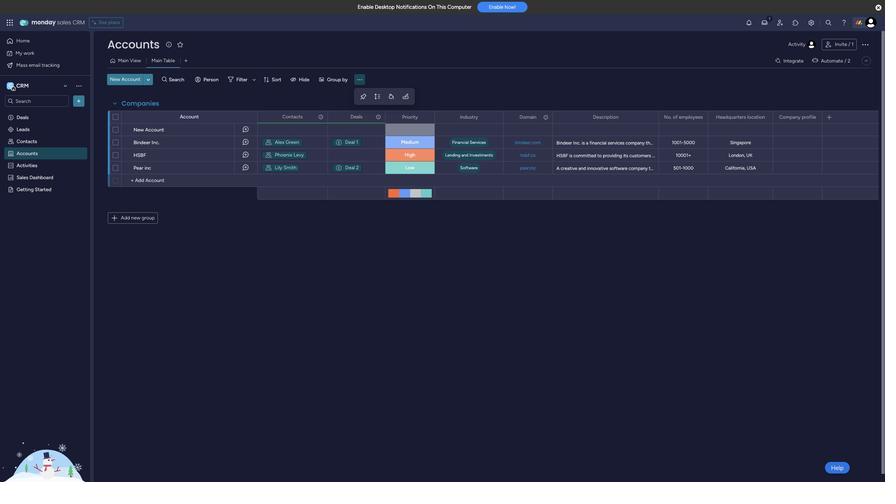 Task type: vqa. For each thing, say whether or not it's contained in the screenshot.
list box containing Deals
yes



Task type: locate. For each thing, give the bounding box(es) containing it.
lending
[[446, 153, 461, 158]]

group by button
[[316, 74, 352, 85]]

svg image left lily
[[265, 164, 272, 171]]

financial services
[[453, 140, 486, 145]]

automate
[[822, 58, 844, 64]]

1 horizontal spatial account
[[145, 127, 164, 133]]

1 vertical spatial contacts
[[17, 138, 37, 144]]

column information image right deals field
[[376, 114, 382, 120]]

svg image inside lily smith element
[[265, 164, 272, 171]]

inc. for bindeer inc. is a financial services company that provides a wide range of banking and investing services to individuals and businesses.
[[574, 140, 581, 146]]

best
[[671, 153, 680, 158]]

sales
[[17, 174, 28, 180]]

1 down deals field
[[356, 139, 358, 145]]

deals up deal 1
[[351, 114, 363, 120]]

1 horizontal spatial /
[[849, 41, 851, 47]]

main for main view
[[118, 58, 129, 64]]

a left financial
[[586, 140, 589, 146]]

crm right workspace "icon"
[[16, 82, 29, 89]]

new account down 'main view' button on the left of page
[[110, 76, 140, 82]]

individuals
[[777, 140, 798, 146]]

phoenix levy element
[[262, 151, 307, 159]]

0 horizontal spatial column information image
[[318, 114, 324, 120]]

deal for deal 1
[[345, 139, 355, 145]]

0 horizontal spatial bindeer
[[134, 140, 151, 146]]

1 horizontal spatial bindeer
[[557, 140, 573, 146]]

each
[[768, 166, 778, 171]]

1 horizontal spatial crm
[[73, 18, 85, 27]]

new account
[[110, 76, 140, 82], [134, 127, 164, 133]]

enable inside button
[[489, 4, 504, 10]]

company down the customers
[[629, 166, 648, 171]]

new account inside button
[[110, 76, 140, 82]]

main inside button
[[118, 58, 129, 64]]

2 vertical spatial account
[[145, 127, 164, 133]]

lily
[[275, 165, 283, 171]]

5000
[[684, 140, 696, 145]]

crm
[[73, 18, 85, 27], [16, 82, 29, 89]]

bindeer up creative
[[557, 140, 573, 146]]

enable left desktop
[[358, 4, 374, 10]]

options image right domain field
[[543, 111, 548, 123]]

svg image left deal 1
[[336, 139, 343, 146]]

people
[[707, 166, 721, 171]]

1 horizontal spatial is
[[582, 140, 585, 146]]

1 column information image from the left
[[318, 114, 324, 120]]

1 vertical spatial that
[[649, 166, 658, 171]]

0 horizontal spatial main
[[118, 58, 129, 64]]

automate / 2
[[822, 58, 851, 64]]

pear
[[134, 165, 143, 171]]

1 deal from the top
[[345, 139, 355, 145]]

a right offers
[[746, 153, 748, 158]]

providing
[[603, 153, 623, 158]]

that left provides
[[646, 140, 655, 146]]

Description field
[[592, 113, 621, 121]]

search everything image
[[826, 19, 833, 26]]

Accounts field
[[106, 36, 161, 52]]

software
[[610, 166, 628, 171]]

2 right automate at the right top
[[848, 58, 851, 64]]

main
[[118, 58, 129, 64], [152, 58, 162, 64]]

deal down deal 1 element
[[345, 165, 355, 171]]

main inside button
[[152, 58, 162, 64]]

inc.
[[152, 140, 160, 146], [574, 140, 581, 146]]

0 horizontal spatial enable
[[358, 4, 374, 10]]

that left builds at the right top of the page
[[649, 166, 658, 171]]

workspace image
[[7, 82, 14, 90]]

services up providing
[[608, 140, 625, 146]]

computer
[[448, 4, 472, 10]]

hsbf for hsbf
[[134, 152, 146, 158]]

1 vertical spatial crm
[[16, 82, 29, 89]]

view
[[130, 58, 141, 64]]

1 horizontal spatial column information image
[[376, 114, 382, 120]]

industry
[[460, 114, 479, 120]]

angle down image
[[147, 77, 150, 82]]

0 vertical spatial crm
[[73, 18, 85, 27]]

new up bindeer inc.
[[134, 127, 144, 133]]

lottie animation element
[[0, 411, 90, 482]]

new down 'main view' button on the left of page
[[110, 76, 120, 82]]

0 horizontal spatial hsbf
[[134, 152, 146, 158]]

svg image
[[265, 139, 272, 146]]

committed
[[574, 153, 597, 158]]

a
[[557, 166, 560, 171]]

creative
[[561, 166, 578, 171]]

0 horizontal spatial accounts
[[17, 150, 38, 156]]

contacts down leads
[[17, 138, 37, 144]]

of right no.
[[674, 114, 678, 120]]

1 horizontal spatial enable
[[489, 4, 504, 10]]

contacts inside contacts field
[[283, 114, 303, 120]]

mass email tracking button
[[4, 60, 76, 71]]

services up the "variety"
[[753, 140, 770, 146]]

0 horizontal spatial of
[[674, 114, 678, 120]]

of right range
[[702, 140, 706, 146]]

accounts
[[107, 36, 160, 52], [17, 150, 38, 156]]

1 main from the left
[[118, 58, 129, 64]]

/ right invite
[[849, 41, 851, 47]]

is
[[582, 140, 585, 146], [570, 153, 573, 158]]

2 down deal 1
[[356, 165, 359, 171]]

deal up "deal 2"
[[345, 139, 355, 145]]

1 horizontal spatial with
[[758, 166, 767, 171]]

uk
[[747, 153, 753, 158]]

1 horizontal spatial a
[[675, 140, 677, 146]]

0 vertical spatial new account
[[110, 76, 140, 82]]

deals inside field
[[351, 114, 363, 120]]

1 vertical spatial accounts
[[17, 150, 38, 156]]

desktop
[[375, 4, 395, 10]]

hsbf up a on the top
[[557, 153, 568, 158]]

column information image right contacts field
[[318, 114, 324, 120]]

options image
[[862, 40, 870, 49], [318, 111, 323, 123], [425, 111, 430, 123], [543, 111, 548, 123], [813, 111, 818, 123]]

501-
[[674, 165, 683, 171]]

show board description image
[[165, 41, 173, 48]]

select product image
[[6, 19, 13, 26]]

bindeer
[[134, 140, 151, 146], [557, 140, 573, 146]]

0 horizontal spatial deals
[[17, 114, 29, 120]]

options image up collapse board header image
[[862, 40, 870, 49]]

main left "table"
[[152, 58, 162, 64]]

sales
[[57, 18, 71, 27]]

0 horizontal spatial contacts
[[17, 138, 37, 144]]

experience,
[[699, 153, 723, 158]]

0 vertical spatial of
[[674, 114, 678, 120]]

options image
[[75, 98, 82, 105], [376, 111, 380, 123], [699, 111, 704, 123], [763, 111, 768, 123]]

work
[[24, 50, 34, 56]]

enable for enable now!
[[489, 4, 504, 10]]

1 services from the left
[[608, 140, 625, 146]]

0 vertical spatial 1
[[852, 41, 854, 47]]

contacts
[[283, 114, 303, 120], [17, 138, 37, 144]]

enable left now!
[[489, 4, 504, 10]]

options image right priority field
[[425, 111, 430, 123]]

with left the on the right top of page
[[653, 153, 662, 158]]

Priority field
[[401, 113, 420, 121]]

crm right sales
[[73, 18, 85, 27]]

1 vertical spatial of
[[702, 140, 706, 146]]

1 horizontal spatial main
[[152, 58, 162, 64]]

1 horizontal spatial accounts
[[107, 36, 160, 52]]

0 horizontal spatial 2
[[356, 165, 359, 171]]

list box
[[0, 110, 90, 291]]

2 main from the left
[[152, 58, 162, 64]]

enable
[[358, 4, 374, 10], [489, 4, 504, 10]]

new account up bindeer inc.
[[134, 127, 164, 133]]

1 horizontal spatial deals
[[351, 114, 363, 120]]

activity
[[789, 41, 806, 47]]

1 vertical spatial /
[[845, 58, 847, 64]]

customers
[[630, 153, 652, 158]]

/ inside button
[[849, 41, 851, 47]]

of left ways
[[765, 153, 769, 158]]

my
[[16, 50, 22, 56]]

2 horizontal spatial of
[[765, 153, 769, 158]]

0 horizontal spatial services
[[608, 140, 625, 146]]

enable desktop notifications on this computer
[[358, 4, 472, 10]]

options image left company
[[763, 111, 768, 123]]

employees
[[679, 114, 703, 120]]

businesses.
[[808, 140, 832, 146]]

accounts up view
[[107, 36, 160, 52]]

column information image
[[318, 114, 324, 120], [376, 114, 382, 120]]

0 horizontal spatial inc.
[[152, 140, 160, 146]]

contacts up 'green'
[[283, 114, 303, 120]]

options image right company
[[813, 111, 818, 123]]

1 vertical spatial new
[[134, 127, 144, 133]]

hsbf.co
[[521, 153, 536, 158]]

solutions
[[672, 166, 691, 171]]

add new group button
[[108, 213, 158, 224]]

svg image inside deal 1 element
[[336, 139, 343, 146]]

enable for enable desktop notifications on this computer
[[358, 4, 374, 10]]

svg image
[[336, 139, 343, 146], [265, 152, 272, 159], [265, 164, 272, 171], [336, 164, 343, 171]]

and right banking
[[725, 140, 732, 146]]

bindeer.com
[[516, 140, 541, 145]]

svg image left "deal 2"
[[336, 164, 343, 171]]

1 vertical spatial 1
[[356, 139, 358, 145]]

sales dashboard
[[17, 174, 53, 180]]

account
[[122, 76, 140, 82], [180, 114, 199, 120], [145, 127, 164, 133]]

2 deal from the top
[[345, 165, 355, 171]]

its
[[624, 153, 629, 158]]

1 image
[[767, 14, 773, 22]]

services
[[608, 140, 625, 146], [753, 140, 770, 146]]

hsbf up "pear"
[[134, 152, 146, 158]]

2 vertical spatial of
[[765, 153, 769, 158]]

company up the customers
[[626, 140, 645, 146]]

hide button
[[288, 74, 314, 85]]

0 vertical spatial contacts
[[283, 114, 303, 120]]

option
[[0, 111, 90, 112]]

add view image
[[185, 58, 188, 63]]

0 horizontal spatial a
[[586, 140, 589, 146]]

0 vertical spatial /
[[849, 41, 851, 47]]

1 horizontal spatial services
[[753, 140, 770, 146]]

svg image inside phoenix levy element
[[265, 152, 272, 159]]

1 right invite
[[852, 41, 854, 47]]

hsbf
[[134, 152, 146, 158], [557, 153, 568, 158]]

0 vertical spatial account
[[122, 76, 140, 82]]

public board image
[[7, 186, 14, 193]]

a left wide
[[675, 140, 677, 146]]

deal for deal 2
[[345, 165, 355, 171]]

arrow down image
[[250, 75, 259, 84]]

1 vertical spatial 2
[[356, 165, 359, 171]]

description
[[593, 114, 619, 120]]

0 vertical spatial that
[[646, 140, 655, 146]]

accounts up activities
[[17, 150, 38, 156]]

phoenix levy
[[275, 152, 304, 158]]

options image right deals field
[[376, 111, 380, 123]]

1 horizontal spatial 1
[[852, 41, 854, 47]]

main left view
[[118, 58, 129, 64]]

0 horizontal spatial is
[[570, 153, 573, 158]]

is up committed
[[582, 140, 585, 146]]

is up creative
[[570, 153, 573, 158]]

group by
[[327, 77, 348, 83]]

0 vertical spatial with
[[653, 153, 662, 158]]

1
[[852, 41, 854, 47], [356, 139, 358, 145]]

bindeer for bindeer inc. is a financial services company that provides a wide range of banking and investing services to individuals and businesses.
[[557, 140, 573, 146]]

1001-
[[672, 140, 684, 145]]

of
[[674, 114, 678, 120], [702, 140, 706, 146], [765, 153, 769, 158]]

new account button
[[107, 74, 143, 85]]

priority
[[402, 114, 418, 120]]

1 horizontal spatial contacts
[[283, 114, 303, 120]]

0 horizontal spatial with
[[653, 153, 662, 158]]

getting started
[[17, 186, 51, 192]]

main view
[[118, 58, 141, 64]]

singapore
[[731, 140, 752, 145]]

bindeer up pear inc
[[134, 140, 151, 146]]

2 horizontal spatial account
[[180, 114, 199, 120]]

autopilot image
[[813, 56, 819, 65]]

Search field
[[167, 75, 188, 85]]

to down financial
[[598, 153, 602, 158]]

0 vertical spatial deal
[[345, 139, 355, 145]]

1 inside button
[[852, 41, 854, 47]]

0 horizontal spatial account
[[122, 76, 140, 82]]

1 horizontal spatial inc.
[[574, 140, 581, 146]]

0 horizontal spatial crm
[[16, 82, 29, 89]]

1 vertical spatial deal
[[345, 165, 355, 171]]

deals up leads
[[17, 114, 29, 120]]

svg image inside deal 2 element
[[336, 164, 343, 171]]

1 horizontal spatial hsbf
[[557, 153, 568, 158]]

0 horizontal spatial /
[[845, 58, 847, 64]]

0 horizontal spatial 1
[[356, 139, 358, 145]]

and
[[725, 140, 732, 146], [799, 140, 807, 146], [462, 153, 469, 158], [724, 153, 731, 158], [850, 153, 857, 158], [579, 166, 586, 171]]

with
[[653, 153, 662, 158], [758, 166, 767, 171]]

Contacts field
[[281, 113, 305, 121]]

bindeer inc. is a financial services company that provides a wide range of banking and investing services to individuals and businesses.
[[557, 140, 832, 146]]

with right usa
[[758, 166, 767, 171]]

lending and investments
[[446, 153, 493, 158]]

0 vertical spatial new
[[110, 76, 120, 82]]

1 horizontal spatial 2
[[848, 58, 851, 64]]

1 horizontal spatial new
[[134, 127, 144, 133]]

dapulse integrations image
[[776, 58, 781, 63]]

see plans
[[99, 19, 120, 25]]

variety
[[749, 153, 763, 158]]

svg image down svg icon
[[265, 152, 272, 159]]

/ right automate at the right top
[[845, 58, 847, 64]]

0 horizontal spatial new
[[110, 76, 120, 82]]

smith
[[284, 165, 297, 171]]

2 column information image from the left
[[376, 114, 382, 120]]



Task type: describe. For each thing, give the bounding box(es) containing it.
no. of employees
[[665, 114, 703, 120]]

my work button
[[4, 48, 76, 59]]

filter
[[236, 77, 248, 83]]

0 vertical spatial company
[[626, 140, 645, 146]]

collapse board header image
[[864, 58, 870, 64]]

new
[[131, 215, 141, 221]]

main for main table
[[152, 58, 162, 64]]

Domain field
[[518, 113, 539, 121]]

invite / 1 button
[[822, 39, 857, 50]]

inc. for bindeer inc.
[[152, 140, 160, 146]]

main view button
[[107, 55, 146, 66]]

person
[[204, 77, 219, 83]]

hsbf is committed to providing its customers with the best possible experience, and offers a variety of ways to bank, including online, mobile, and in-branch.
[[557, 153, 879, 158]]

svg image for deal 2
[[336, 164, 343, 171]]

main table button
[[146, 55, 180, 66]]

home
[[16, 38, 30, 44]]

svg image for lily smith
[[265, 164, 272, 171]]

bindeer.com link
[[514, 140, 543, 145]]

apps image
[[793, 19, 800, 26]]

ways
[[770, 153, 780, 158]]

workspace options image
[[75, 82, 82, 89]]

invite / 1
[[836, 41, 854, 47]]

add
[[121, 215, 130, 221]]

high
[[405, 152, 416, 158]]

bindeer inc.
[[134, 140, 160, 146]]

integrate
[[784, 58, 804, 64]]

No. of employees field
[[663, 113, 705, 121]]

wide
[[678, 140, 688, 146]]

0 vertical spatial accounts
[[107, 36, 160, 52]]

alex
[[275, 139, 285, 145]]

sort
[[272, 77, 281, 83]]

mobile,
[[833, 153, 848, 158]]

Search in workspace field
[[15, 97, 59, 105]]

deal 2 element
[[332, 164, 362, 172]]

Companies field
[[120, 99, 161, 108]]

lottie animation image
[[0, 411, 90, 482]]

/ for 1
[[849, 41, 851, 47]]

column information image
[[543, 114, 549, 120]]

activities
[[17, 162, 37, 168]]

1 vertical spatial new account
[[134, 127, 164, 133]]

a creative and innovative software company that builds solutions to help people connect virtually with each other.
[[557, 166, 791, 171]]

companies
[[122, 99, 159, 108]]

1001-5000
[[672, 140, 696, 145]]

list box containing deals
[[0, 110, 90, 291]]

svg image for deal 1
[[336, 139, 343, 146]]

invite members image
[[777, 19, 784, 26]]

company profile
[[780, 114, 817, 120]]

svg image for phoenix levy
[[265, 152, 272, 159]]

dapulse close image
[[876, 4, 882, 11]]

Company profile field
[[778, 113, 818, 121]]

add new group
[[121, 215, 155, 221]]

domain
[[520, 114, 537, 120]]

location
[[748, 114, 766, 120]]

and left in-
[[850, 153, 857, 158]]

help
[[697, 166, 706, 171]]

dashboard
[[30, 174, 53, 180]]

1 horizontal spatial of
[[702, 140, 706, 146]]

column information image for contacts
[[318, 114, 324, 120]]

v2 search image
[[162, 76, 167, 84]]

to up ways
[[771, 140, 776, 146]]

1000
[[683, 165, 694, 171]]

bank,
[[787, 153, 798, 158]]

christina overa image
[[866, 17, 877, 28]]

invite
[[836, 41, 848, 47]]

help
[[832, 464, 844, 472]]

investments
[[470, 153, 493, 158]]

c
[[8, 83, 12, 89]]

pear.inc link
[[519, 165, 538, 171]]

main table
[[152, 58, 175, 64]]

provides
[[656, 140, 674, 146]]

1 vertical spatial is
[[570, 153, 573, 158]]

filter button
[[225, 74, 259, 85]]

notifications
[[396, 4, 427, 10]]

to left help
[[692, 166, 696, 171]]

see
[[99, 19, 107, 25]]

other.
[[779, 166, 791, 171]]

this
[[437, 4, 446, 10]]

1 vertical spatial company
[[629, 166, 648, 171]]

/ for 2
[[845, 58, 847, 64]]

headquarters location
[[717, 114, 766, 120]]

Deals field
[[349, 113, 365, 121]]

email
[[29, 62, 40, 68]]

inc
[[145, 165, 151, 171]]

monday
[[31, 18, 56, 27]]

menu image
[[357, 76, 363, 83]]

10001+
[[676, 153, 692, 158]]

sort button
[[261, 74, 286, 85]]

by
[[343, 77, 348, 83]]

enable now!
[[489, 4, 516, 10]]

activity button
[[786, 39, 820, 50]]

2 horizontal spatial a
[[746, 153, 748, 158]]

to right ways
[[782, 153, 786, 158]]

hide
[[299, 77, 310, 83]]

see plans button
[[89, 17, 123, 28]]

add to favorites image
[[177, 41, 184, 48]]

profile
[[802, 114, 817, 120]]

services
[[470, 140, 486, 145]]

lily smith element
[[262, 164, 300, 172]]

and left offers
[[724, 153, 731, 158]]

workspace selection element
[[7, 82, 30, 91]]

online,
[[819, 153, 832, 158]]

1 vertical spatial with
[[758, 166, 767, 171]]

usa
[[747, 165, 757, 171]]

+ Add Account text field
[[125, 176, 254, 185]]

column information image for deals
[[376, 114, 382, 120]]

low
[[406, 165, 415, 171]]

emails settings image
[[808, 19, 815, 26]]

and right lending
[[462, 153, 469, 158]]

hsbf for hsbf is committed to providing its customers with the best possible experience, and offers a variety of ways to bank, including online, mobile, and in-branch.
[[557, 153, 568, 158]]

crm inside workspace selection element
[[16, 82, 29, 89]]

started
[[35, 186, 51, 192]]

options image down workspace options image at the top of the page
[[75, 98, 82, 105]]

account inside button
[[122, 76, 140, 82]]

help button
[[826, 462, 850, 474]]

london,
[[729, 153, 746, 158]]

of inside field
[[674, 114, 678, 120]]

0 vertical spatial is
[[582, 140, 585, 146]]

Industry field
[[459, 113, 480, 121]]

mass
[[16, 62, 28, 68]]

deal 1 element
[[332, 138, 362, 147]]

and up including
[[799, 140, 807, 146]]

options image right contacts field
[[318, 111, 323, 123]]

options image up range
[[699, 111, 704, 123]]

company
[[780, 114, 801, 120]]

1 vertical spatial account
[[180, 114, 199, 120]]

in-
[[858, 153, 864, 158]]

inbox image
[[762, 19, 769, 26]]

tracking
[[42, 62, 60, 68]]

getting
[[17, 186, 34, 192]]

2 services from the left
[[753, 140, 770, 146]]

notifications image
[[746, 19, 753, 26]]

Headquarters location field
[[715, 113, 768, 121]]

alex green element
[[262, 138, 303, 147]]

my work
[[16, 50, 34, 56]]

now!
[[505, 4, 516, 10]]

pear inc
[[134, 165, 151, 171]]

public dashboard image
[[7, 174, 14, 181]]

group
[[327, 77, 341, 83]]

innovative
[[588, 166, 609, 171]]

bindeer for bindeer inc.
[[134, 140, 151, 146]]

deal 1
[[345, 139, 358, 145]]

help image
[[841, 19, 848, 26]]

501-1000
[[674, 165, 694, 171]]

and down committed
[[579, 166, 586, 171]]

offers
[[733, 153, 745, 158]]

on
[[428, 4, 436, 10]]

new inside button
[[110, 76, 120, 82]]

range
[[689, 140, 701, 146]]

0 vertical spatial 2
[[848, 58, 851, 64]]



